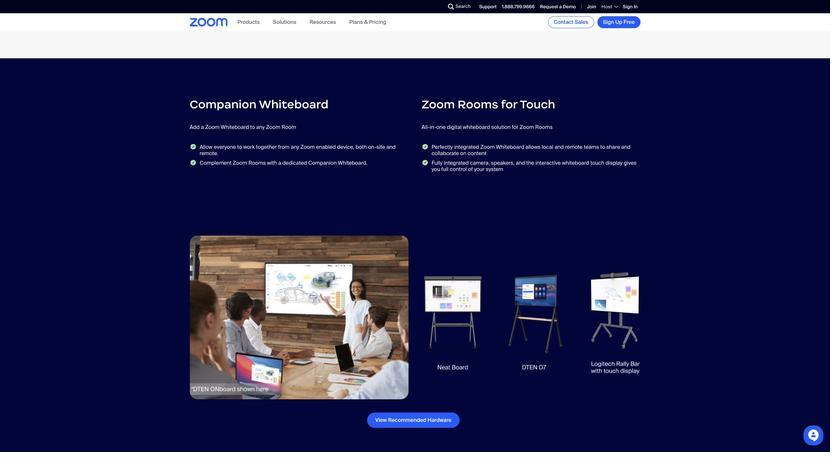Task type: vqa. For each thing, say whether or not it's contained in the screenshot.
device,
yes



Task type: locate. For each thing, give the bounding box(es) containing it.
1 vertical spatial companion
[[309, 160, 337, 166]]

1 vertical spatial rooms
[[536, 124, 553, 131]]

contact sales
[[554, 19, 589, 26]]

whiteboard inside perfectly integrated zoom whiteboard allows local and remote teams to share and collaborate on content
[[496, 143, 525, 150]]

1 vertical spatial whiteboard
[[563, 160, 590, 166]]

0 vertical spatial integrated
[[455, 143, 480, 150]]

plans & pricing
[[350, 19, 387, 26]]

for
[[502, 97, 518, 112], [512, 124, 519, 131]]

join
[[587, 4, 597, 10]]

1 horizontal spatial companion
[[309, 160, 337, 166]]

2 horizontal spatial a
[[560, 4, 562, 10]]

support link
[[480, 4, 497, 10]]

0 vertical spatial any
[[257, 124, 265, 131]]

solutions button
[[273, 19, 297, 26]]

hardware
[[428, 417, 452, 424]]

to left work
[[237, 143, 242, 150]]

zoom left the enabled at the top of the page
[[301, 143, 315, 150]]

whiteboard up speakers,
[[496, 143, 525, 150]]

1 horizontal spatial a
[[278, 160, 281, 166]]

any right from
[[291, 143, 299, 150]]

work
[[244, 143, 255, 150]]

all-in-one digital whiteboard solution for zoom rooms
[[422, 124, 553, 131]]

recommended
[[388, 417, 427, 424]]

a right with
[[278, 160, 281, 166]]

on
[[461, 150, 467, 157]]

enabled
[[316, 143, 336, 150]]

2 vertical spatial whiteboard
[[496, 143, 525, 150]]

1 horizontal spatial sign
[[624, 4, 633, 10]]

integrated inside fully integrated camera, speakers, and the interactive whiteboard touch display gives you full control of your system
[[444, 160, 469, 166]]

for right solution
[[512, 124, 519, 131]]

fully integrated camera, speakers, and the interactive whiteboard touch display gives you full control of your system
[[432, 160, 637, 173]]

1 horizontal spatial to
[[250, 124, 255, 131]]

request a demo
[[541, 4, 577, 10]]

remote
[[566, 143, 583, 150]]

0 vertical spatial whiteboard
[[259, 97, 329, 112]]

0 vertical spatial a
[[560, 4, 562, 10]]

in
[[634, 4, 638, 10]]

site
[[377, 143, 386, 150]]

whiteboard right digital at the right of page
[[463, 124, 491, 131]]

contact
[[554, 19, 574, 26]]

zoom inside perfectly integrated zoom whiteboard allows local and remote teams to share and collaborate on content
[[481, 143, 495, 150]]

0 horizontal spatial a
[[201, 124, 204, 131]]

rooms left with
[[249, 160, 266, 166]]

to left the 'share'
[[601, 143, 606, 150]]

0 horizontal spatial sign
[[604, 19, 615, 26]]

local
[[542, 143, 554, 150]]

you
[[432, 166, 441, 173]]

None search field
[[424, 1, 450, 12]]

1 vertical spatial a
[[201, 124, 204, 131]]

integrated down on
[[444, 160, 469, 166]]

one
[[437, 124, 446, 131]]

companion down the enabled at the top of the page
[[309, 160, 337, 166]]

2 horizontal spatial whiteboard
[[496, 143, 525, 150]]

any
[[257, 124, 265, 131], [291, 143, 299, 150]]

1 horizontal spatial rooms
[[458, 97, 499, 112]]

in-
[[430, 124, 437, 131]]

sign left up
[[604, 19, 615, 26]]

teams
[[584, 143, 600, 150]]

sign in link
[[624, 4, 638, 10]]

0 vertical spatial sign
[[624, 4, 633, 10]]

sign up free link
[[598, 16, 641, 28]]

integrated up camera,
[[455, 143, 480, 150]]

and
[[387, 143, 396, 150], [555, 143, 564, 150], [622, 143, 631, 150], [516, 160, 526, 166]]

touch
[[591, 160, 605, 166]]

1 horizontal spatial whiteboard
[[563, 160, 590, 166]]

and right site
[[387, 143, 396, 150]]

rooms up all-in-one digital whiteboard solution for zoom rooms
[[458, 97, 499, 112]]

a left demo at the top of page
[[560, 4, 562, 10]]

rooms
[[458, 97, 499, 112], [536, 124, 553, 131], [249, 160, 266, 166]]

a right add
[[201, 124, 204, 131]]

0 horizontal spatial companion
[[190, 97, 257, 112]]

add
[[190, 124, 200, 131]]

plans
[[350, 19, 363, 26]]

search
[[456, 3, 471, 9]]

speakers,
[[492, 160, 515, 166]]

for up solution
[[502, 97, 518, 112]]

share
[[607, 143, 621, 150]]

any up together
[[257, 124, 265, 131]]

and left the the
[[516, 160, 526, 166]]

office workers focused on whiteboard image
[[190, 236, 409, 400]]

1 vertical spatial whiteboard
[[221, 124, 249, 131]]

companion
[[190, 97, 257, 112], [309, 160, 337, 166]]

whiteboard
[[463, 124, 491, 131], [563, 160, 590, 166]]

integrated inside perfectly integrated zoom whiteboard allows local and remote teams to share and collaborate on content
[[455, 143, 480, 150]]

touch
[[520, 97, 556, 112]]

0 horizontal spatial rooms
[[249, 160, 266, 166]]

to
[[250, 124, 255, 131], [237, 143, 242, 150], [601, 143, 606, 150]]

products
[[238, 19, 260, 26]]

join link
[[587, 4, 597, 10]]

1 horizontal spatial any
[[291, 143, 299, 150]]

zoom
[[422, 97, 455, 112], [205, 124, 220, 131], [266, 124, 281, 131], [520, 124, 535, 131], [301, 143, 315, 150], [481, 143, 495, 150], [233, 160, 247, 166]]

and inside allow everyone to work together from any zoom enabled device, both on-site and remote.
[[387, 143, 396, 150]]

the
[[527, 160, 535, 166]]

0 vertical spatial whiteboard
[[463, 124, 491, 131]]

remote.
[[200, 150, 219, 157]]

to up work
[[250, 124, 255, 131]]

2 vertical spatial a
[[278, 160, 281, 166]]

1 vertical spatial any
[[291, 143, 299, 150]]

0 horizontal spatial to
[[237, 143, 242, 150]]

collaborate
[[432, 150, 459, 157]]

0 horizontal spatial whiteboard
[[463, 124, 491, 131]]

whiteboard.
[[338, 160, 368, 166]]

complement
[[200, 160, 232, 166]]

sign
[[624, 4, 633, 10], [604, 19, 615, 26]]

1 vertical spatial sign
[[604, 19, 615, 26]]

room
[[282, 124, 296, 131]]

2 horizontal spatial rooms
[[536, 124, 553, 131]]

up
[[616, 19, 623, 26]]

integrated
[[455, 143, 480, 150], [444, 160, 469, 166]]

2 vertical spatial rooms
[[249, 160, 266, 166]]

a
[[560, 4, 562, 10], [201, 124, 204, 131], [278, 160, 281, 166]]

content
[[468, 150, 487, 157]]

whiteboard up the room
[[259, 97, 329, 112]]

request a demo link
[[541, 4, 577, 10]]

three types of whiteboards image
[[422, 236, 641, 400]]

request
[[541, 4, 559, 10]]

sign for sign up free
[[604, 19, 615, 26]]

1 vertical spatial integrated
[[444, 160, 469, 166]]

companion up add a zoom whiteboard to any zoom room
[[190, 97, 257, 112]]

plans & pricing link
[[350, 19, 387, 26]]

search image
[[448, 4, 454, 10], [448, 4, 454, 10]]

full
[[442, 166, 449, 173]]

0 horizontal spatial whiteboard
[[221, 124, 249, 131]]

whiteboard down 'remote'
[[563, 160, 590, 166]]

perfectly integrated zoom whiteboard allows local and remote teams to share and collaborate on content
[[432, 143, 631, 157]]

resources button
[[310, 19, 336, 26]]

whiteboard up everyone
[[221, 124, 249, 131]]

display
[[606, 160, 623, 166]]

products button
[[238, 19, 260, 26]]

resources
[[310, 19, 336, 26]]

2 horizontal spatial to
[[601, 143, 606, 150]]

zoom up camera,
[[481, 143, 495, 150]]

of
[[469, 166, 473, 173]]

sign left in
[[624, 4, 633, 10]]

rooms up local
[[536, 124, 553, 131]]

zoom right add
[[205, 124, 220, 131]]



Task type: describe. For each thing, give the bounding box(es) containing it.
together
[[256, 143, 277, 150]]

gives
[[624, 160, 637, 166]]

all-
[[422, 124, 430, 131]]

to inside allow everyone to work together from any zoom enabled device, both on-site and remote.
[[237, 143, 242, 150]]

everyone
[[214, 143, 236, 150]]

and right local
[[555, 143, 564, 150]]

&
[[364, 19, 368, 26]]

integrated for control
[[444, 160, 469, 166]]

sign for sign in
[[624, 4, 633, 10]]

both
[[356, 143, 367, 150]]

device,
[[337, 143, 355, 150]]

view recommended hardware link
[[367, 413, 460, 428]]

system
[[486, 166, 504, 173]]

and inside fully integrated camera, speakers, and the interactive whiteboard touch display gives you full control of your system
[[516, 160, 526, 166]]

free
[[624, 19, 635, 26]]

camera,
[[470, 160, 490, 166]]

with
[[267, 160, 277, 166]]

view recommended hardware
[[376, 417, 452, 424]]

whiteboard inside fully integrated camera, speakers, and the interactive whiteboard touch display gives you full control of your system
[[563, 160, 590, 166]]

sign in
[[624, 4, 638, 10]]

zoom logo image
[[190, 18, 228, 26]]

interactive
[[536, 160, 561, 166]]

host
[[602, 4, 613, 10]]

0 vertical spatial for
[[502, 97, 518, 112]]

allow everyone to work together from any zoom enabled device, both on-site and remote.
[[200, 143, 396, 157]]

a for request
[[560, 4, 562, 10]]

demo
[[563, 4, 577, 10]]

1 vertical spatial for
[[512, 124, 519, 131]]

support
[[480, 4, 497, 10]]

and right the 'share'
[[622, 143, 631, 150]]

dedicated
[[283, 160, 307, 166]]

sign up free
[[604, 19, 635, 26]]

any inside allow everyone to work together from any zoom enabled device, both on-site and remote.
[[291, 143, 299, 150]]

whiteboard for add a zoom whiteboard to any zoom room
[[221, 124, 249, 131]]

to inside perfectly integrated zoom whiteboard allows local and remote teams to share and collaborate on content
[[601, 143, 606, 150]]

1.888.799.9666
[[502, 4, 535, 10]]

your
[[475, 166, 485, 173]]

allows
[[526, 143, 541, 150]]

zoom rooms for touch
[[422, 97, 556, 112]]

solutions
[[273, 19, 297, 26]]

fully
[[432, 160, 443, 166]]

zoom down work
[[233, 160, 247, 166]]

digital
[[447, 124, 462, 131]]

integrated for on
[[455, 143, 480, 150]]

add a zoom whiteboard to any zoom room
[[190, 124, 296, 131]]

0 horizontal spatial any
[[257, 124, 265, 131]]

host button
[[602, 4, 618, 10]]

whiteboard for perfectly integrated zoom whiteboard allows local and remote teams to share and collaborate on content
[[496, 143, 525, 150]]

control
[[450, 166, 467, 173]]

pricing
[[369, 19, 387, 26]]

complement zoom rooms with a dedicated companion whiteboard.
[[200, 160, 368, 166]]

1.888.799.9666 link
[[502, 4, 535, 10]]

0 vertical spatial rooms
[[458, 97, 499, 112]]

contact sales link
[[549, 16, 595, 28]]

view
[[376, 417, 387, 424]]

zoom inside allow everyone to work together from any zoom enabled device, both on-site and remote.
[[301, 143, 315, 150]]

sales
[[575, 19, 589, 26]]

perfectly
[[432, 143, 453, 150]]

zoom left the room
[[266, 124, 281, 131]]

1 horizontal spatial whiteboard
[[259, 97, 329, 112]]

solution
[[492, 124, 511, 131]]

on-
[[368, 143, 377, 150]]

from
[[278, 143, 290, 150]]

0 vertical spatial companion
[[190, 97, 257, 112]]

zoom up one
[[422, 97, 455, 112]]

zoom up allows in the top of the page
[[520, 124, 535, 131]]

allow
[[200, 143, 213, 150]]

companion whiteboard
[[190, 97, 329, 112]]

a for add
[[201, 124, 204, 131]]



